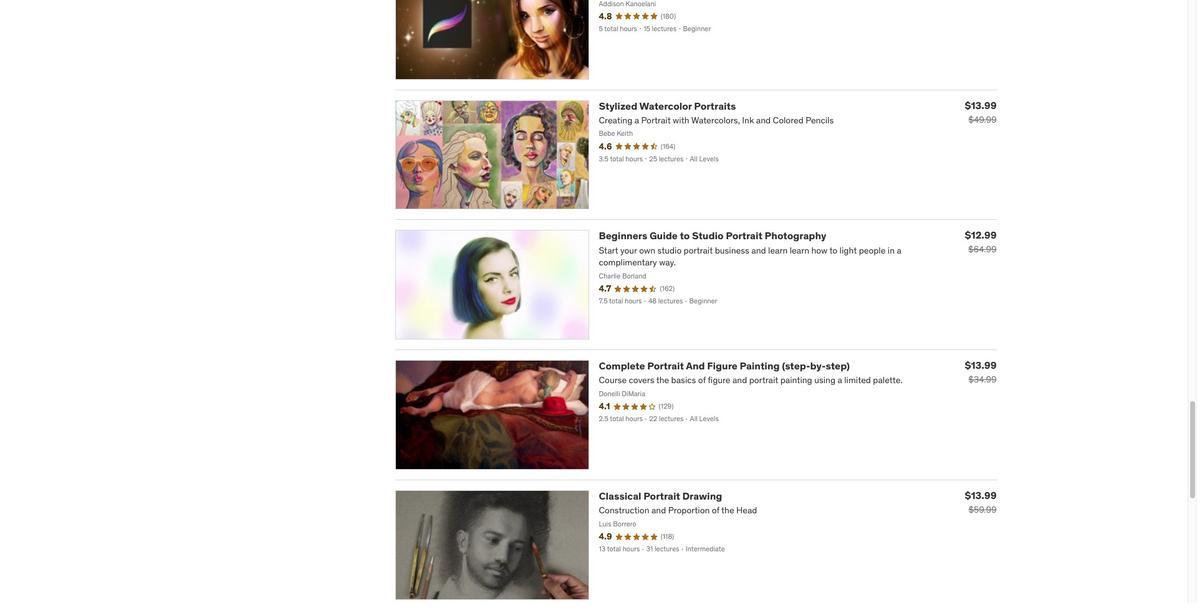 Task type: vqa. For each thing, say whether or not it's contained in the screenshot.


Task type: describe. For each thing, give the bounding box(es) containing it.
complete
[[599, 360, 645, 373]]

watercolor
[[640, 100, 692, 112]]

(step-
[[782, 360, 811, 373]]

0 vertical spatial portrait
[[726, 230, 763, 242]]

beginners guide to studio portrait photography
[[599, 230, 827, 242]]

stylized
[[599, 100, 638, 112]]

stylized watercolor portraits
[[599, 100, 736, 112]]

to
[[680, 230, 690, 242]]

$12.99
[[965, 229, 997, 242]]

$34.99
[[969, 374, 997, 386]]

studio
[[692, 230, 724, 242]]

and
[[686, 360, 705, 373]]

portrait for drawing
[[644, 490, 680, 503]]

classical portrait drawing link
[[599, 490, 723, 503]]

$13.99 for complete portrait and figure painting (step-by-step)
[[965, 359, 997, 372]]

$64.99
[[969, 244, 997, 255]]



Task type: locate. For each thing, give the bounding box(es) containing it.
$13.99 for stylized watercolor portraits
[[965, 99, 997, 111]]

$13.99 up $49.99 on the right top of page
[[965, 99, 997, 111]]

complete portrait and figure painting (step-by-step)
[[599, 360, 850, 373]]

2 $13.99 from the top
[[965, 359, 997, 372]]

$13.99 $59.99
[[965, 490, 997, 516]]

0 vertical spatial $13.99
[[965, 99, 997, 111]]

beginners guide to studio portrait photography link
[[599, 230, 827, 242]]

3 $13.99 from the top
[[965, 490, 997, 502]]

step)
[[826, 360, 850, 373]]

classical
[[599, 490, 642, 503]]

portrait
[[726, 230, 763, 242], [648, 360, 684, 373], [644, 490, 680, 503]]

$13.99 up $59.99
[[965, 490, 997, 502]]

$12.99 $64.99
[[965, 229, 997, 255]]

drawing
[[683, 490, 723, 503]]

figure
[[708, 360, 738, 373]]

portrait left drawing
[[644, 490, 680, 503]]

portrait right "studio"
[[726, 230, 763, 242]]

portraits
[[694, 100, 736, 112]]

by-
[[811, 360, 826, 373]]

portrait for and
[[648, 360, 684, 373]]

2 vertical spatial portrait
[[644, 490, 680, 503]]

photography
[[765, 230, 827, 242]]

classical portrait drawing
[[599, 490, 723, 503]]

$49.99
[[969, 114, 997, 125]]

1 vertical spatial $13.99
[[965, 359, 997, 372]]

$13.99 for classical portrait drawing
[[965, 490, 997, 502]]

1 vertical spatial portrait
[[648, 360, 684, 373]]

1 $13.99 from the top
[[965, 99, 997, 111]]

stylized watercolor portraits link
[[599, 100, 736, 112]]

$13.99 $49.99
[[965, 99, 997, 125]]

portrait left and
[[648, 360, 684, 373]]

guide
[[650, 230, 678, 242]]

painting
[[740, 360, 780, 373]]

2 vertical spatial $13.99
[[965, 490, 997, 502]]

$13.99 $34.99
[[965, 359, 997, 386]]

$13.99
[[965, 99, 997, 111], [965, 359, 997, 372], [965, 490, 997, 502]]

complete portrait and figure painting (step-by-step) link
[[599, 360, 850, 373]]

$13.99 up $34.99
[[965, 359, 997, 372]]

$59.99
[[969, 505, 997, 516]]

beginners
[[599, 230, 648, 242]]



